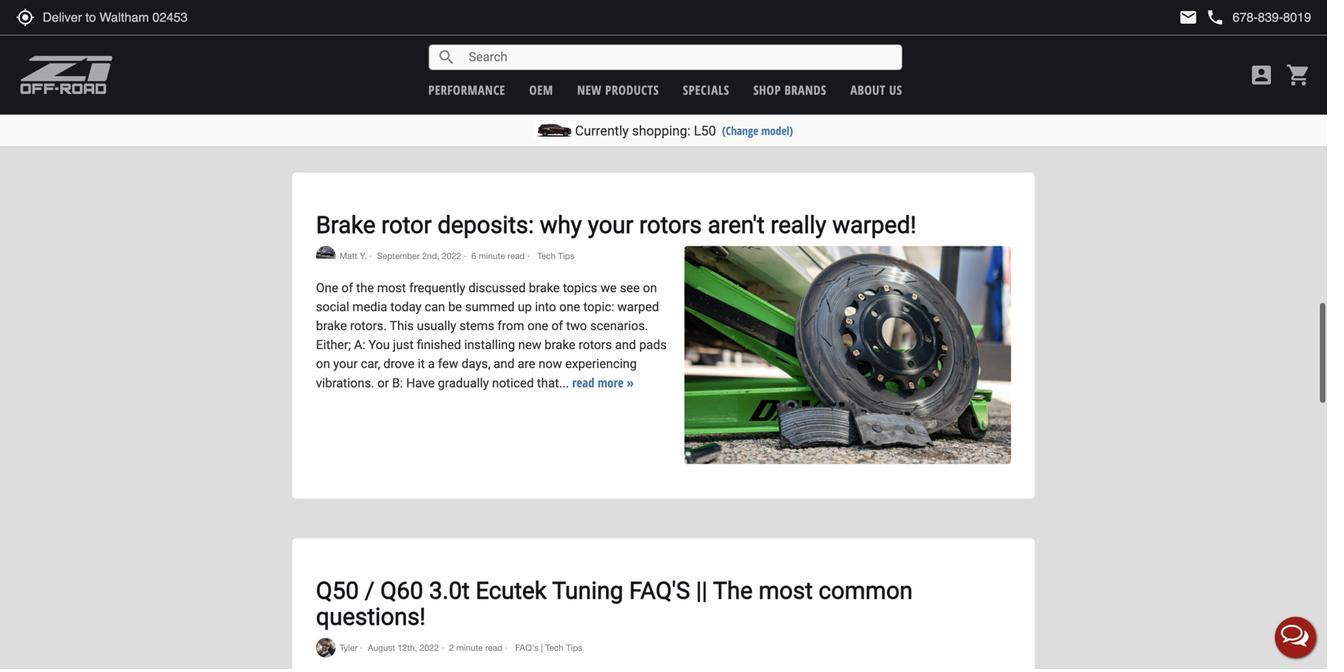 Task type: locate. For each thing, give the bounding box(es) containing it.
0 horizontal spatial read more »
[[316, 28, 378, 45]]

0 vertical spatial read more » link
[[316, 28, 378, 45]]

currently
[[575, 123, 629, 139]]

0 horizontal spatial read more » link
[[316, 28, 378, 45]]

1 vertical spatial read more » link
[[572, 374, 634, 391]]

0 horizontal spatial more
[[341, 28, 368, 45]]

your inside one of the most frequently discussed brake topics we see on social media today can be summed up into one topic: warped brake rotors. this usually stems from one of two scenarios. either; a: you just finished installing new brake rotors and pads on your car, drove it a few days, and are now experiencing vibrations. or b: have gradually noticed that...
[[333, 357, 358, 372]]

faq's
[[515, 643, 539, 653]]

about us link
[[851, 81, 903, 98]]

z1 motorsports logo image
[[20, 55, 113, 95]]

1 vertical spatial tech
[[546, 643, 564, 653]]

1 horizontal spatial more
[[598, 374, 624, 391]]

new inside one of the most frequently discussed brake topics we see on social media today can be summed up into one topic: warped brake rotors. this usually stems from one of two scenarios. either; a: you just finished installing new brake rotors and pads on your car, drove it a few days, and are now experiencing vibrations. or b: have gradually noticed that...
[[518, 338, 542, 353]]

of left two
[[552, 319, 563, 334]]

0 vertical spatial »
[[371, 28, 378, 45]]

the
[[356, 281, 374, 296]]

shop brands link
[[754, 81, 827, 98]]

2022 for september 2nd, 2022
[[442, 251, 461, 261]]

brake down social
[[316, 319, 347, 334]]

your up vibrations. on the left bottom of page
[[333, 357, 358, 372]]

tyler image
[[316, 638, 336, 658]]

tips right |
[[566, 643, 583, 653]]

frequently
[[409, 281, 466, 296]]

1 horizontal spatial new
[[577, 81, 602, 98]]

tips
[[558, 251, 575, 261], [566, 643, 583, 653]]

minute
[[479, 251, 505, 261], [457, 643, 483, 653]]

be
[[448, 300, 462, 315]]

1 vertical spatial more
[[598, 374, 624, 391]]

1 horizontal spatial »
[[627, 374, 634, 391]]

tuning
[[552, 577, 624, 605]]

read more » for matt y.
[[572, 374, 634, 391]]

have
[[406, 376, 435, 391]]

and down scenarios.
[[615, 338, 636, 353]]

rotors left aren't
[[640, 211, 702, 239]]

brake up now
[[545, 338, 576, 353]]

read more » link
[[316, 28, 378, 45], [572, 374, 634, 391]]

0 horizontal spatial your
[[333, 357, 358, 372]]

today
[[391, 300, 422, 315]]

tips down why
[[558, 251, 575, 261]]

of
[[342, 281, 353, 296], [552, 319, 563, 334]]

really
[[771, 211, 827, 239]]

summed
[[465, 300, 515, 315]]

brake
[[529, 281, 560, 296], [316, 319, 347, 334], [545, 338, 576, 353]]

tech right |
[[546, 643, 564, 653]]

read more » link for currently shopping: l50
[[316, 28, 378, 45]]

matt y.
[[340, 251, 367, 261]]

your
[[588, 211, 634, 239], [333, 357, 358, 372]]

0 horizontal spatial new
[[518, 338, 542, 353]]

about us
[[851, 81, 903, 98]]

and
[[615, 338, 636, 353], [494, 357, 515, 372]]

it
[[418, 357, 425, 372]]

q60
[[381, 577, 423, 605]]

2022 right 2nd,
[[442, 251, 461, 261]]

b:
[[392, 376, 403, 391]]

see
[[620, 281, 640, 296]]

why
[[540, 211, 582, 239]]

most inside the q50 / q60 3.0t ecutek tuning faq's || the most common questions!
[[759, 577, 813, 605]]

noticed
[[492, 376, 534, 391]]

y.
[[360, 251, 367, 261]]

deposits:
[[438, 211, 534, 239]]

questions!
[[316, 603, 426, 631]]

on down either;
[[316, 357, 330, 372]]

one of the most frequently discussed brake topics we see on social media today can be summed up into one topic: warped brake rotors. this usually stems from one of two scenarios. either; a: you just finished installing new brake rotors and pads on your car, drove it a few days, and are now experiencing vibrations. or b: have gradually noticed that...
[[316, 281, 667, 391]]

new left 'products'
[[577, 81, 602, 98]]

brands
[[785, 81, 827, 98]]

0 horizontal spatial most
[[377, 281, 406, 296]]

one up two
[[560, 300, 580, 315]]

0 horizontal spatial and
[[494, 357, 515, 372]]

brake up into
[[529, 281, 560, 296]]

vibrations.
[[316, 376, 375, 391]]

1 vertical spatial read more »
[[572, 374, 634, 391]]

most up today
[[377, 281, 406, 296]]

1 horizontal spatial your
[[588, 211, 634, 239]]

1 horizontal spatial and
[[615, 338, 636, 353]]

car,
[[361, 357, 380, 372]]

1 vertical spatial tips
[[566, 643, 583, 653]]

and up 'noticed'
[[494, 357, 515, 372]]

2 minute read
[[449, 643, 503, 653]]

1 vertical spatial »
[[627, 374, 634, 391]]

0 horizontal spatial on
[[316, 357, 330, 372]]

most right 'the'
[[759, 577, 813, 605]]

topics
[[563, 281, 598, 296]]

0 vertical spatial and
[[615, 338, 636, 353]]

rotors up experiencing
[[579, 338, 612, 353]]

new products
[[577, 81, 659, 98]]

topic:
[[584, 300, 615, 315]]

rotors.
[[350, 319, 387, 334]]

0 vertical spatial 2022
[[442, 251, 461, 261]]

0 horizontal spatial 2022
[[420, 643, 439, 653]]

1 vertical spatial new
[[518, 338, 542, 353]]

discussed
[[469, 281, 526, 296]]

0 vertical spatial minute
[[479, 251, 505, 261]]

1 horizontal spatial read more »
[[572, 374, 634, 391]]

of left the the
[[342, 281, 353, 296]]

your right why
[[588, 211, 634, 239]]

1 vertical spatial most
[[759, 577, 813, 605]]

that...
[[537, 376, 569, 391]]

1 horizontal spatial on
[[643, 281, 657, 296]]

tech
[[538, 251, 556, 261], [546, 643, 564, 653]]

1 vertical spatial one
[[528, 319, 549, 334]]

(change model) link
[[722, 123, 793, 138]]

»
[[371, 28, 378, 45], [627, 374, 634, 391]]

new up are
[[518, 338, 542, 353]]

more
[[341, 28, 368, 45], [598, 374, 624, 391]]

september
[[377, 251, 420, 261]]

minute right 6
[[479, 251, 505, 261]]

0 horizontal spatial rotors
[[579, 338, 612, 353]]

minute right 2
[[457, 643, 483, 653]]

into
[[535, 300, 556, 315]]

are
[[518, 357, 536, 372]]

0 horizontal spatial one
[[528, 319, 549, 334]]

1 vertical spatial your
[[333, 357, 358, 372]]

1 horizontal spatial rotors
[[640, 211, 702, 239]]

1 horizontal spatial one
[[560, 300, 580, 315]]

two
[[566, 319, 587, 334]]

now
[[539, 357, 562, 372]]

0 vertical spatial rotors
[[640, 211, 702, 239]]

read more »
[[316, 28, 378, 45], [572, 374, 634, 391]]

1 horizontal spatial 2022
[[442, 251, 461, 261]]

social
[[316, 300, 349, 315]]

1 vertical spatial 2022
[[420, 643, 439, 653]]

0 vertical spatial most
[[377, 281, 406, 296]]

one
[[560, 300, 580, 315], [528, 319, 549, 334]]

0 vertical spatial one
[[560, 300, 580, 315]]

this
[[390, 319, 414, 334]]

on
[[643, 281, 657, 296], [316, 357, 330, 372]]

0 horizontal spatial »
[[371, 28, 378, 45]]

2022 right 12th,
[[420, 643, 439, 653]]

one down into
[[528, 319, 549, 334]]

shopping:
[[632, 123, 691, 139]]

0 vertical spatial brake
[[529, 281, 560, 296]]

1 vertical spatial minute
[[457, 643, 483, 653]]

tech down why
[[538, 251, 556, 261]]

read
[[316, 28, 338, 45], [508, 251, 525, 261], [572, 374, 595, 391], [485, 643, 503, 653]]

most
[[377, 281, 406, 296], [759, 577, 813, 605]]

0 vertical spatial more
[[341, 28, 368, 45]]

0 vertical spatial of
[[342, 281, 353, 296]]

0 vertical spatial read more »
[[316, 28, 378, 45]]

0 horizontal spatial of
[[342, 281, 353, 296]]

from
[[498, 319, 525, 334]]

on right the see
[[643, 281, 657, 296]]

1 horizontal spatial read more » link
[[572, 374, 634, 391]]

rotors
[[640, 211, 702, 239], [579, 338, 612, 353]]

new
[[577, 81, 602, 98], [518, 338, 542, 353]]

1 vertical spatial of
[[552, 319, 563, 334]]

1 horizontal spatial most
[[759, 577, 813, 605]]

1 horizontal spatial of
[[552, 319, 563, 334]]

1 vertical spatial and
[[494, 357, 515, 372]]

1 vertical spatial rotors
[[579, 338, 612, 353]]



Task type: describe. For each thing, give the bounding box(es) containing it.
you
[[369, 338, 390, 353]]

usually
[[417, 319, 456, 334]]

brake rotor deposits: why your rotors aren't really warped!
[[316, 211, 917, 239]]

(change
[[722, 123, 759, 138]]

0 vertical spatial your
[[588, 211, 634, 239]]

faq's                                                                              |                                                                                                            tech tips
[[513, 643, 583, 653]]

august 12th, 2022
[[368, 643, 439, 653]]

us
[[889, 81, 903, 98]]

mail phone
[[1179, 8, 1225, 27]]

minute for 6
[[479, 251, 505, 261]]

can
[[425, 300, 445, 315]]

oem link
[[529, 81, 553, 98]]

scenarios.
[[590, 319, 648, 334]]

0 vertical spatial tech
[[538, 251, 556, 261]]

common
[[819, 577, 913, 605]]

Search search field
[[456, 45, 902, 69]]

0 vertical spatial on
[[643, 281, 657, 296]]

shop brands
[[754, 81, 827, 98]]

brake
[[316, 211, 376, 239]]

few
[[438, 357, 459, 372]]

warped
[[618, 300, 659, 315]]

12th,
[[398, 643, 417, 653]]

rotors inside one of the most frequently discussed brake topics we see on social media today can be summed up into one topic: warped brake rotors. this usually stems from one of two scenarios. either; a: you just finished installing new brake rotors and pads on your car, drove it a few days, and are now experiencing vibrations. or b: have gradually noticed that...
[[579, 338, 612, 353]]

specials link
[[683, 81, 730, 98]]

currently shopping: l50 (change model)
[[575, 123, 793, 139]]

more for matt y.
[[598, 374, 624, 391]]

drove
[[384, 357, 415, 372]]

2022 for august 12th, 2022
[[420, 643, 439, 653]]

either;
[[316, 338, 351, 353]]

new products link
[[577, 81, 659, 98]]

l50
[[694, 123, 716, 139]]

q50
[[316, 577, 359, 605]]

» for currently shopping: l50
[[371, 28, 378, 45]]

model)
[[762, 123, 793, 138]]

specials
[[683, 81, 730, 98]]

aren't
[[708, 211, 765, 239]]

or
[[378, 376, 389, 391]]

we
[[601, 281, 617, 296]]

0 vertical spatial new
[[577, 81, 602, 98]]

0 vertical spatial tips
[[558, 251, 575, 261]]

1 vertical spatial on
[[316, 357, 330, 372]]

matt y. image
[[316, 246, 336, 259]]

minute for 2
[[457, 643, 483, 653]]

6
[[472, 251, 476, 261]]

about
[[851, 81, 886, 98]]

more for currently shopping: l50
[[341, 28, 368, 45]]

a
[[428, 357, 435, 372]]

2nd,
[[422, 251, 440, 261]]

3.0t
[[429, 577, 470, 605]]

1 vertical spatial brake
[[316, 319, 347, 334]]

search
[[437, 48, 456, 67]]

products
[[605, 81, 659, 98]]

ecutek
[[476, 577, 547, 605]]

oem
[[529, 81, 553, 98]]

tyler
[[340, 643, 358, 653]]

my_location
[[16, 8, 35, 27]]

shop
[[754, 81, 781, 98]]

tech tips
[[535, 251, 575, 261]]

media
[[353, 300, 387, 315]]

brake rotor deposits: why your rotors aren't really warped! image
[[685, 246, 1011, 464]]

the
[[713, 577, 753, 605]]

phone
[[1206, 8, 1225, 27]]

6 minute read
[[472, 251, 525, 261]]

mail link
[[1179, 8, 1198, 27]]

» for matt y.
[[627, 374, 634, 391]]

brake rotor deposits: why your rotors aren't really warped! link
[[316, 211, 917, 239]]

up
[[518, 300, 532, 315]]

just
[[393, 338, 414, 353]]

read more » for currently shopping: l50
[[316, 28, 378, 45]]

pads
[[639, 338, 667, 353]]

shopping_cart
[[1286, 62, 1312, 88]]

q50 / q60 3.0t ecutek tuning faq's || the most common questions!
[[316, 577, 913, 631]]

read more » link for matt y.
[[572, 374, 634, 391]]

september 2nd, 2022
[[377, 251, 461, 261]]

phone link
[[1206, 8, 1312, 27]]

2 vertical spatial brake
[[545, 338, 576, 353]]

faq's
[[629, 577, 690, 605]]

a:
[[354, 338, 366, 353]]

matt
[[340, 251, 358, 261]]

most inside one of the most frequently discussed brake topics we see on social media today can be summed up into one topic: warped brake rotors. this usually stems from one of two scenarios. either; a: you just finished installing new brake rotors and pads on your car, drove it a few days, and are now experiencing vibrations. or b: have gradually noticed that...
[[377, 281, 406, 296]]

performance link
[[429, 81, 505, 98]]

2
[[449, 643, 454, 653]]

finished
[[417, 338, 461, 353]]

warped!
[[833, 211, 917, 239]]

/
[[365, 577, 375, 605]]

gradually
[[438, 376, 489, 391]]

august
[[368, 643, 395, 653]]

q50 / q60 3.0t ecutek tuning faq's || the most common questions! link
[[316, 577, 913, 631]]

||
[[696, 577, 708, 605]]

one
[[316, 281, 338, 296]]

account_box link
[[1245, 62, 1279, 88]]

|
[[541, 643, 543, 653]]

days,
[[462, 357, 491, 372]]



Task type: vqa. For each thing, say whether or not it's contained in the screenshot.
The Read More » for Matt Y.
yes



